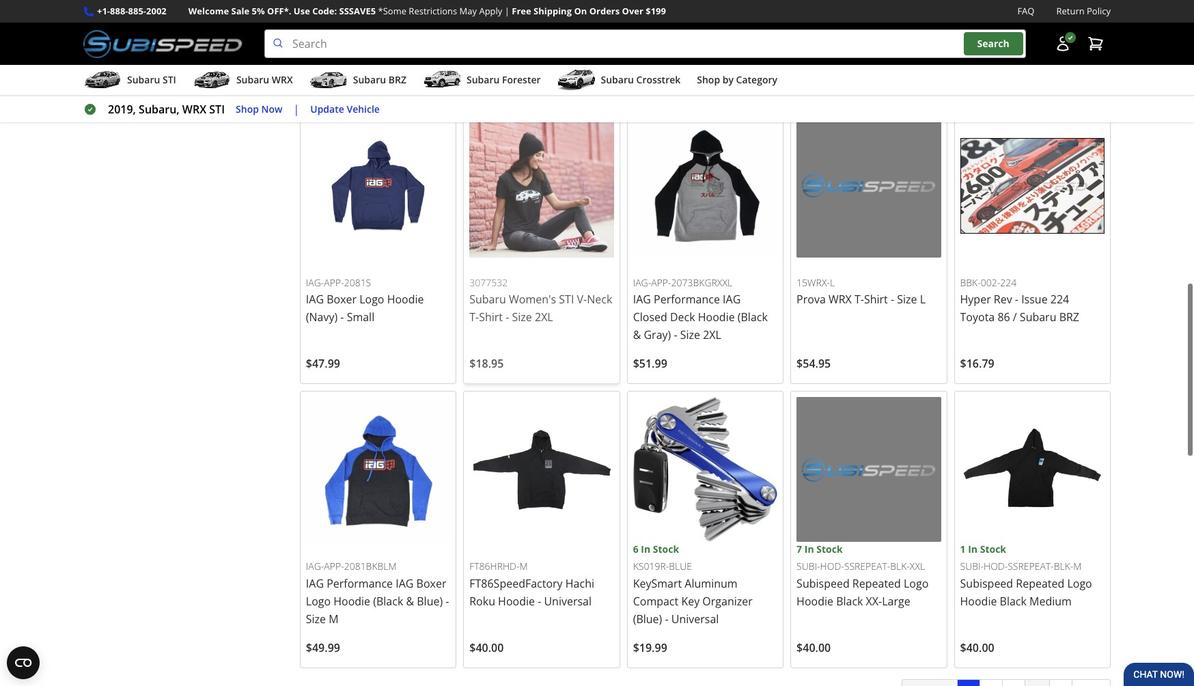 Task type: locate. For each thing, give the bounding box(es) containing it.
black left medium
[[1000, 594, 1027, 609]]

0 horizontal spatial performance
[[327, 576, 393, 591]]

shop left now
[[236, 102, 259, 115]]

shade
[[366, 0, 401, 5], [529, 0, 564, 5]]

blk- for subispeed repeated logo hoodie black xx-large
[[891, 560, 910, 573]]

0 horizontal spatial rays
[[633, 0, 657, 5]]

2 ssrepeat- from the left
[[1008, 560, 1054, 573]]

1 in from the left
[[641, 542, 651, 555]]

tomei sun shade wrx/sti minatomirai yokohama - universal
[[306, 0, 449, 41]]

blk- inside 1 in stock subi-hod-ssrepeat-blk-m subispeed repeated logo hoodie black medium
[[1054, 560, 1074, 573]]

0 horizontal spatial subispeed
[[797, 576, 850, 591]]

0 vertical spatial key
[[703, 0, 722, 5]]

0 vertical spatial wrx
[[272, 73, 293, 86]]

blk-
[[891, 560, 910, 573], [1054, 560, 1074, 573]]

category
[[736, 73, 778, 86]]

224
[[1001, 276, 1017, 289], [1051, 292, 1070, 307]]

universal down 'blossom'
[[470, 44, 517, 59]]

+1-
[[97, 5, 110, 17]]

m
[[520, 560, 528, 573], [1074, 560, 1082, 573], [329, 611, 339, 627]]

5%
[[252, 5, 265, 17]]

1 vertical spatial (black
[[373, 594, 403, 609]]

2 blk- from the left
[[1054, 560, 1074, 573]]

shade inside tomei sun shade wrx/sti minatomirai yokohama - universal
[[366, 0, 401, 5]]

sti left 'v-'
[[559, 292, 574, 307]]

1 horizontal spatial shade
[[529, 0, 564, 5]]

ft86hrhd-m
[[470, 560, 528, 573]]

1 subispeed from the left
[[797, 576, 850, 591]]

organizer
[[703, 594, 753, 609]]

stock for subispeed repeated logo hoodie black xx-large
[[817, 542, 843, 555]]

1 horizontal spatial subispeed
[[961, 576, 1014, 591]]

1 horizontal spatial $18.00
[[470, 72, 504, 87]]

- inside rays gram lights folding chair - universal
[[990, 8, 994, 23]]

224 up rev
[[1001, 276, 1017, 289]]

885-
[[128, 5, 146, 17]]

in right 7
[[805, 542, 814, 555]]

$40.00 for ft86speedfactory hachi roku hoodie - universal
[[470, 640, 504, 655]]

logo up $49.99 on the left bottom of page
[[306, 594, 331, 609]]

888-
[[110, 5, 128, 17]]

1 tomei from the left
[[306, 0, 338, 5]]

subispeed repeated logo hoodie black xx-large image
[[797, 397, 941, 542]]

rays for rays bottle & key holder- red - universal
[[633, 0, 657, 5]]

wrx inside dropdown button
[[272, 73, 293, 86]]

sun up gdb/bnr32/ae86
[[504, 0, 526, 5]]

app- up "iag performance iag boxer logo hoodie (black & blue) - size m"
[[324, 560, 344, 573]]

compact
[[633, 594, 679, 609]]

0 vertical spatial &
[[692, 0, 700, 5]]

iag
[[306, 292, 324, 307], [633, 292, 651, 307], [723, 292, 741, 307], [306, 576, 324, 591], [396, 576, 414, 591]]

$40.00 for subispeed repeated logo hoodie black xx-large
[[797, 640, 831, 655]]

wrx down "a subaru wrx thumbnail image" on the top left of the page
[[182, 102, 206, 117]]

2 $40.00 from the left
[[797, 640, 831, 655]]

2 subi- from the left
[[961, 560, 984, 573]]

zip
[[856, 0, 872, 5]]

86
[[998, 310, 1011, 325]]

universal inside rays gram lights folding chair - universal
[[997, 8, 1044, 23]]

2 vertical spatial sti
[[559, 292, 574, 307]]

shop for shop by category
[[697, 73, 720, 86]]

$18.00 right the "a subaru forester thumbnail image"
[[470, 72, 504, 87]]

subispeed inside '7 in stock subi-hod-ssrepeat-blk-xxl subispeed repeated logo hoodie black xx-large'
[[797, 576, 850, 591]]

0 horizontal spatial (black
[[373, 594, 403, 609]]

l left the hyper
[[920, 292, 926, 307]]

0 vertical spatial brz
[[389, 73, 407, 86]]

large down cobb
[[797, 8, 825, 23]]

stock inside 1 in stock subi-hod-ssrepeat-blk-m subispeed repeated logo hoodie black medium
[[980, 542, 1007, 555]]

&
[[692, 0, 700, 5], [633, 328, 641, 343], [406, 594, 414, 609]]

& left 'gray)'
[[633, 328, 641, 343]]

0 horizontal spatial shirt
[[479, 310, 503, 325]]

2xl down 2073bkgrxxl
[[703, 328, 722, 343]]

0 horizontal spatial brz
[[389, 73, 407, 86]]

shade up yokohama
[[366, 0, 401, 5]]

subaru down the issue
[[1020, 310, 1057, 325]]

key left "holder-"
[[703, 0, 722, 5]]

grey
[[829, 0, 853, 5]]

app- inside iag-app-2081s iag boxer logo hoodie (navy) - small
[[324, 276, 344, 289]]

app- up closed
[[651, 276, 671, 289]]

1 horizontal spatial tomei
[[470, 0, 501, 5]]

shop for shop now
[[236, 102, 259, 115]]

1 horizontal spatial ssrepeat-
[[1008, 560, 1054, 573]]

0 horizontal spatial sti
[[163, 73, 176, 86]]

welcome sale 5% off*. use code: sssave5 *some restrictions may apply | free shipping on orders over $199
[[188, 5, 666, 17]]

in inside 1 in stock subi-hod-ssrepeat-blk-m subispeed repeated logo hoodie black medium
[[968, 542, 978, 555]]

stock up blue
[[653, 542, 679, 555]]

0 horizontal spatial boxer
[[327, 292, 357, 307]]

- inside ft86speedfactory hachi roku hoodie - universal
[[538, 594, 541, 609]]

bbk-002-224 hyper rev - issue 224 toyota 86 / subaru brz
[[961, 276, 1080, 325]]

subaru up shop now at top left
[[236, 73, 269, 86]]

tomei inside tomei sun shade wrx/sti minatomirai yokohama - universal
[[306, 0, 338, 5]]

ellipses image
[[1025, 679, 1051, 686]]

2 horizontal spatial &
[[692, 0, 700, 5]]

- inside iag-app-2073bkgrxxl iag performance iag closed deck hoodie (black & gray) - size 2xl
[[674, 328, 678, 343]]

0 vertical spatial boxer
[[327, 292, 357, 307]]

1 horizontal spatial hod-
[[984, 560, 1008, 573]]

2 vertical spatial wrx
[[829, 292, 852, 307]]

ssrepeat- for xx-
[[845, 560, 891, 573]]

faq link
[[1018, 4, 1035, 19]]

welcome
[[188, 5, 229, 17]]

subaru crosstrek button
[[557, 68, 681, 95]]

subi- down 7
[[797, 560, 820, 573]]

iag-app-2081s iag boxer logo hoodie (navy) - small
[[306, 276, 424, 325]]

1 horizontal spatial sun
[[504, 0, 526, 5]]

1 repeated from the left
[[853, 576, 901, 591]]

- inside subaru women's sti v-neck t-shirt - size 2xl
[[506, 310, 509, 325]]

ssrepeat- up xx-
[[845, 560, 891, 573]]

logo up small
[[360, 292, 384, 307]]

0 horizontal spatial black
[[837, 594, 863, 609]]

1 horizontal spatial shirt
[[864, 292, 888, 307]]

shade inside tomei sun shade gdb/bnr32/ae86 cherry blossom mt.fuji - universal
[[529, 0, 564, 5]]

(navy)
[[306, 310, 338, 325]]

1 blk- from the left
[[891, 560, 910, 573]]

2 sun from the left
[[504, 0, 526, 5]]

0 vertical spatial (black
[[738, 310, 768, 325]]

universal down lights
[[997, 8, 1044, 23]]

0 vertical spatial 2xl
[[535, 310, 553, 325]]

subaru left forester
[[467, 73, 500, 86]]

sun inside tomei sun shade gdb/bnr32/ae86 cherry blossom mt.fuji - universal
[[504, 0, 526, 5]]

app- for performance
[[651, 276, 671, 289]]

1 horizontal spatial $40.00
[[797, 640, 831, 655]]

in for subispeed repeated logo hoodie black xx-large
[[805, 542, 814, 555]]

subi-
[[797, 560, 820, 573], [961, 560, 984, 573]]

1 horizontal spatial rays
[[961, 0, 984, 5]]

iag- left 2081bkblm
[[306, 560, 324, 573]]

m inside "iag performance iag boxer logo hoodie (black & blue) - size m"
[[329, 611, 339, 627]]

2081s
[[344, 276, 371, 289]]

& right bottle
[[692, 0, 700, 5]]

subispeed inside 1 in stock subi-hod-ssrepeat-blk-m subispeed repeated logo hoodie black medium
[[961, 576, 1014, 591]]

$18.00 up update
[[306, 72, 340, 87]]

size inside "iag performance iag boxer logo hoodie (black & blue) - size m"
[[306, 611, 326, 627]]

3 stock from the left
[[980, 542, 1007, 555]]

on
[[574, 5, 587, 17]]

return policy
[[1057, 5, 1111, 17]]

performance down iag-app-2081bkblm
[[327, 576, 393, 591]]

shirt right prova
[[864, 292, 888, 307]]

sun inside tomei sun shade wrx/sti minatomirai yokohama - universal
[[340, 0, 363, 5]]

yokohama
[[381, 8, 443, 23]]

0 vertical spatial sti
[[163, 73, 176, 86]]

6 in stock ks019r-blue keysmart aluminum compact key organizer (blue) - universal
[[633, 542, 753, 627]]

subaru inside dropdown button
[[353, 73, 386, 86]]

subaru left crosstrek
[[601, 73, 634, 86]]

sti down "a subaru wrx thumbnail image" on the top left of the page
[[209, 102, 225, 117]]

wrx up now
[[272, 73, 293, 86]]

ssrepeat- up medium
[[1008, 560, 1054, 573]]

sssave5
[[339, 5, 376, 17]]

ssrepeat- inside 1 in stock subi-hod-ssrepeat-blk-m subispeed repeated logo hoodie black medium
[[1008, 560, 1054, 573]]

iag- inside iag-app-2073bkgrxxl iag performance iag closed deck hoodie (black & gray) - size 2xl
[[633, 276, 651, 289]]

subispeed for subispeed repeated logo hoodie black medium
[[961, 576, 1014, 591]]

repeated
[[853, 576, 901, 591], [1016, 576, 1065, 591]]

keysmart aluminum compact key organizer (blue) - universal image
[[633, 397, 778, 542]]

toyota
[[961, 310, 995, 325]]

in inside 6 in stock ks019r-blue keysmart aluminum compact key organizer (blue) - universal
[[641, 542, 651, 555]]

logo inside "iag performance iag boxer logo hoodie (black & blue) - size m"
[[306, 594, 331, 609]]

2 horizontal spatial $40.00
[[961, 640, 995, 655]]

1 horizontal spatial blk-
[[1054, 560, 1074, 573]]

iag-app-2081bkblm
[[306, 560, 397, 573]]

0 horizontal spatial l
[[830, 276, 835, 289]]

1 in stock subi-hod-ssrepeat-blk-m subispeed repeated logo hoodie black medium
[[961, 542, 1093, 609]]

in inside '7 in stock subi-hod-ssrepeat-blk-xxl subispeed repeated logo hoodie black xx-large'
[[805, 542, 814, 555]]

0 horizontal spatial large
[[797, 8, 825, 23]]

tomei inside tomei sun shade gdb/bnr32/ae86 cherry blossom mt.fuji - universal
[[470, 0, 501, 5]]

& inside "iag performance iag boxer logo hoodie (black & blue) - size m"
[[406, 594, 414, 609]]

1 horizontal spatial 224
[[1051, 292, 1070, 307]]

15wrx-
[[797, 276, 830, 289]]

repeated up medium
[[1016, 576, 1065, 591]]

update
[[310, 102, 344, 115]]

2 horizontal spatial sti
[[559, 292, 574, 307]]

shade for cherry
[[529, 0, 564, 5]]

brz
[[389, 73, 407, 86], [1060, 310, 1080, 325]]

(black
[[738, 310, 768, 325], [373, 594, 403, 609]]

& left blue)
[[406, 594, 414, 609]]

ft86speedfactory hachi roku hoodie - universal image
[[470, 397, 614, 542]]

0 horizontal spatial stock
[[653, 542, 679, 555]]

1 vertical spatial performance
[[327, 576, 393, 591]]

size
[[897, 292, 917, 307], [512, 310, 532, 325], [680, 328, 701, 343], [306, 611, 326, 627]]

subaru for subaru women's sti v-neck t-shirt - size 2xl
[[470, 292, 506, 307]]

1 horizontal spatial boxer
[[417, 576, 447, 591]]

1 horizontal spatial in
[[805, 542, 814, 555]]

0 horizontal spatial hod-
[[820, 560, 845, 573]]

3077532
[[470, 276, 508, 289]]

subi- for subispeed repeated logo hoodie black medium
[[961, 560, 984, 573]]

cobb grey zip hoodie large link
[[791, 0, 948, 100]]

subi- inside 1 in stock subi-hod-ssrepeat-blk-m subispeed repeated logo hoodie black medium
[[961, 560, 984, 573]]

1 ssrepeat- from the left
[[845, 560, 891, 573]]

subispeed down 1
[[961, 576, 1014, 591]]

universal down bottle
[[662, 8, 710, 23]]

subi- down 1
[[961, 560, 984, 573]]

rays inside the rays bottle & key holder- red - universal
[[633, 0, 657, 5]]

0 horizontal spatial wrx
[[182, 102, 206, 117]]

2 subispeed from the left
[[961, 576, 1014, 591]]

hod- inside 1 in stock subi-hod-ssrepeat-blk-m subispeed repeated logo hoodie black medium
[[984, 560, 1008, 573]]

1 vertical spatial 224
[[1051, 292, 1070, 307]]

hoodie
[[875, 0, 911, 5], [387, 292, 424, 307], [698, 310, 735, 325], [334, 594, 370, 609], [498, 594, 535, 609], [797, 594, 834, 609], [961, 594, 997, 609]]

prova wrx t-shirt - size l image
[[797, 113, 941, 258]]

gram
[[987, 0, 1015, 5]]

0 horizontal spatial ssrepeat-
[[845, 560, 891, 573]]

subaru up vehicle
[[353, 73, 386, 86]]

1 $40.00 from the left
[[470, 640, 504, 655]]

$18.00 for tomei sun shade gdb/bnr32/ae86 cherry blossom mt.fuji - universal
[[470, 72, 504, 87]]

1 hod- from the left
[[820, 560, 845, 573]]

| right now
[[293, 102, 299, 117]]

logo inside iag-app-2081s iag boxer logo hoodie (navy) - small
[[360, 292, 384, 307]]

0 horizontal spatial shop
[[236, 102, 259, 115]]

1 stock from the left
[[653, 542, 679, 555]]

0 horizontal spatial sun
[[340, 0, 363, 5]]

2 tomei from the left
[[470, 0, 501, 5]]

iag- inside iag-app-2081s iag boxer logo hoodie (navy) - small
[[306, 276, 324, 289]]

subaru sti button
[[83, 68, 176, 95]]

a subaru forester thumbnail image image
[[423, 70, 461, 90]]

folding
[[1051, 0, 1088, 5]]

1 vertical spatial |
[[293, 102, 299, 117]]

l up prova wrx t-shirt - size l
[[830, 276, 835, 289]]

1 horizontal spatial black
[[1000, 594, 1027, 609]]

1 vertical spatial shirt
[[479, 310, 503, 325]]

3 $40.00 from the left
[[961, 640, 995, 655]]

blk- inside '7 in stock subi-hod-ssrepeat-blk-xxl subispeed repeated logo hoodie black xx-large'
[[891, 560, 910, 573]]

subaru
[[127, 73, 160, 86], [236, 73, 269, 86], [353, 73, 386, 86], [467, 73, 500, 86], [601, 73, 634, 86], [470, 292, 506, 307], [1020, 310, 1057, 325]]

1 horizontal spatial (black
[[738, 310, 768, 325]]

cobb
[[797, 0, 826, 5]]

brz left the "a subaru forester thumbnail image"
[[389, 73, 407, 86]]

iag up (navy)
[[306, 292, 324, 307]]

0 horizontal spatial |
[[293, 102, 299, 117]]

0 horizontal spatial tomei
[[306, 0, 338, 5]]

2 in from the left
[[805, 542, 814, 555]]

shop inside dropdown button
[[697, 73, 720, 86]]

aluminum
[[685, 576, 738, 591]]

repeated inside 1 in stock subi-hod-ssrepeat-blk-m subispeed repeated logo hoodie black medium
[[1016, 576, 1065, 591]]

logo down xxl
[[904, 576, 929, 591]]

xxl
[[910, 560, 925, 573]]

bbk-
[[961, 276, 981, 289]]

1 vertical spatial t-
[[470, 310, 479, 325]]

iag down iag-app-2081bkblm
[[306, 576, 324, 591]]

stock inside 6 in stock ks019r-blue keysmart aluminum compact key organizer (blue) - universal
[[653, 542, 679, 555]]

1 vertical spatial &
[[633, 328, 641, 343]]

rays up chair
[[961, 0, 984, 5]]

tomei
[[306, 0, 338, 5], [470, 0, 501, 5]]

in
[[641, 542, 651, 555], [805, 542, 814, 555], [968, 542, 978, 555]]

subaru for subaru brz
[[353, 73, 386, 86]]

$40.00
[[470, 640, 504, 655], [797, 640, 831, 655], [961, 640, 995, 655]]

subispeed logo image
[[83, 29, 243, 58]]

2 horizontal spatial wrx
[[829, 292, 852, 307]]

$18.00 for tomei sun shade wrx/sti minatomirai yokohama - universal
[[306, 72, 340, 87]]

subaru women's sti v-neck t-shirt - size 2xl image
[[470, 113, 614, 258]]

stock for subispeed repeated logo hoodie black medium
[[980, 542, 1007, 555]]

in right 1
[[968, 542, 978, 555]]

shade up mt.fuji
[[529, 0, 564, 5]]

1 vertical spatial shop
[[236, 102, 259, 115]]

- inside the rays bottle & key holder- red - universal
[[656, 8, 659, 23]]

wrx right prova
[[829, 292, 852, 307]]

0 horizontal spatial repeated
[[853, 576, 901, 591]]

1 horizontal spatial large
[[882, 594, 911, 609]]

repeated inside '7 in stock subi-hod-ssrepeat-blk-xxl subispeed repeated logo hoodie black xx-large'
[[853, 576, 901, 591]]

1 vertical spatial 2xl
[[703, 328, 722, 343]]

a subaru crosstrek thumbnail image image
[[557, 70, 596, 90]]

1 horizontal spatial 2xl
[[703, 328, 722, 343]]

prova wrx t-shirt - size l
[[797, 292, 926, 307]]

boxer down 2081s at the top of the page
[[327, 292, 357, 307]]

apply
[[479, 5, 503, 17]]

shirt inside subaru women's sti v-neck t-shirt - size 2xl
[[479, 310, 503, 325]]

subispeed for subispeed repeated logo hoodie black xx-large
[[797, 576, 850, 591]]

1 black from the left
[[837, 594, 863, 609]]

update vehicle button
[[310, 102, 380, 117]]

shop
[[697, 73, 720, 86], [236, 102, 259, 115]]

stock inside '7 in stock subi-hod-ssrepeat-blk-xxl subispeed repeated logo hoodie black xx-large'
[[817, 542, 843, 555]]

-
[[445, 8, 449, 23], [656, 8, 659, 23], [990, 8, 994, 23], [563, 26, 567, 41], [891, 292, 895, 307], [1015, 292, 1019, 307], [341, 310, 344, 325], [506, 310, 509, 325], [674, 328, 678, 343], [446, 594, 449, 609], [538, 594, 541, 609], [665, 611, 669, 627]]

1 $18.00 from the left
[[306, 72, 340, 87]]

subi- inside '7 in stock subi-hod-ssrepeat-blk-xxl subispeed repeated logo hoodie black xx-large'
[[797, 560, 820, 573]]

t- inside subaru women's sti v-neck t-shirt - size 2xl
[[470, 310, 479, 325]]

shirt down 3077532
[[479, 310, 503, 325]]

224 right the issue
[[1051, 292, 1070, 307]]

1 vertical spatial large
[[882, 594, 911, 609]]

2 horizontal spatial m
[[1074, 560, 1082, 573]]

3 in from the left
[[968, 542, 978, 555]]

0 horizontal spatial 2xl
[[535, 310, 553, 325]]

subispeed down 7
[[797, 576, 850, 591]]

stock right 1
[[980, 542, 1007, 555]]

logo up medium
[[1068, 576, 1093, 591]]

1 shade from the left
[[366, 0, 401, 5]]

blossom
[[470, 26, 521, 41]]

2xl down women's
[[535, 310, 553, 325]]

in right 6
[[641, 542, 651, 555]]

keysmart
[[633, 576, 682, 591]]

1 horizontal spatial &
[[633, 328, 641, 343]]

0 horizontal spatial $18.00
[[306, 72, 340, 87]]

repeated up xx-
[[853, 576, 901, 591]]

0 horizontal spatial &
[[406, 594, 414, 609]]

shirt
[[864, 292, 888, 307], [479, 310, 503, 325]]

universal inside ft86speedfactory hachi roku hoodie - universal
[[544, 594, 592, 609]]

large down xxl
[[882, 594, 911, 609]]

hyper rev - issue 224 toyota 86 / subaru brz image
[[961, 113, 1105, 258]]

brz right /
[[1060, 310, 1080, 325]]

boxer up blue)
[[417, 576, 447, 591]]

ssrepeat- inside '7 in stock subi-hod-ssrepeat-blk-xxl subispeed repeated logo hoodie black xx-large'
[[845, 560, 891, 573]]

hod- inside '7 in stock subi-hod-ssrepeat-blk-xxl subispeed repeated logo hoodie black xx-large'
[[820, 560, 845, 573]]

rays inside rays gram lights folding chair - universal
[[961, 0, 984, 5]]

1 horizontal spatial t-
[[855, 292, 864, 307]]

1 horizontal spatial sti
[[209, 102, 225, 117]]

shop left by at the right
[[697, 73, 720, 86]]

hod-
[[820, 560, 845, 573], [984, 560, 1008, 573]]

0 horizontal spatial key
[[682, 594, 700, 609]]

app- up (navy)
[[324, 276, 344, 289]]

2 vertical spatial &
[[406, 594, 414, 609]]

1 vertical spatial boxer
[[417, 576, 447, 591]]

$18.95
[[470, 356, 504, 371]]

1 horizontal spatial m
[[520, 560, 528, 573]]

1 subi- from the left
[[797, 560, 820, 573]]

2 $18.00 from the left
[[470, 72, 504, 87]]

performance up deck
[[654, 292, 720, 307]]

1 horizontal spatial repeated
[[1016, 576, 1065, 591]]

- inside tomei sun shade wrx/sti minatomirai yokohama - universal
[[445, 8, 449, 23]]

1 horizontal spatial l
[[920, 292, 926, 307]]

iag- for iag boxer logo hoodie (navy) - small
[[306, 276, 324, 289]]

subaru inside subaru women's sti v-neck t-shirt - size 2xl
[[470, 292, 506, 307]]

0 vertical spatial t-
[[855, 292, 864, 307]]

0 vertical spatial shop
[[697, 73, 720, 86]]

0 horizontal spatial shade
[[366, 0, 401, 5]]

sun for yokohama
[[340, 0, 363, 5]]

sti
[[163, 73, 176, 86], [209, 102, 225, 117], [559, 292, 574, 307]]

1 horizontal spatial shop
[[697, 73, 720, 86]]

sti up 2019, subaru, wrx sti
[[163, 73, 176, 86]]

universal down minatomirai
[[306, 26, 354, 41]]

subaru for subaru forester
[[467, 73, 500, 86]]

2 horizontal spatial stock
[[980, 542, 1007, 555]]

1 sun from the left
[[340, 0, 363, 5]]

0 horizontal spatial subi-
[[797, 560, 820, 573]]

iag- up closed
[[633, 276, 651, 289]]

sun for blossom
[[504, 0, 526, 5]]

1 vertical spatial brz
[[1060, 310, 1080, 325]]

2 shade from the left
[[529, 0, 564, 5]]

wrx
[[272, 73, 293, 86], [182, 102, 206, 117], [829, 292, 852, 307]]

subaru up subaru,
[[127, 73, 160, 86]]

sun up minatomirai
[[340, 0, 363, 5]]

2xl inside subaru women's sti v-neck t-shirt - size 2xl
[[535, 310, 553, 325]]

1 vertical spatial sti
[[209, 102, 225, 117]]

tomei up 'blossom'
[[470, 0, 501, 5]]

0 horizontal spatial $40.00
[[470, 640, 504, 655]]

tomei up minatomirai
[[306, 0, 338, 5]]

1 horizontal spatial |
[[505, 5, 510, 17]]

2 hod- from the left
[[984, 560, 1008, 573]]

subaru for subaru sti
[[127, 73, 160, 86]]

1 horizontal spatial subi-
[[961, 560, 984, 573]]

subaru down 3077532
[[470, 292, 506, 307]]

2 horizontal spatial in
[[968, 542, 978, 555]]

2 repeated from the left
[[1016, 576, 1065, 591]]

1 horizontal spatial wrx
[[272, 73, 293, 86]]

subaru brz button
[[309, 68, 407, 95]]

universal down hachi
[[544, 594, 592, 609]]

0 vertical spatial 224
[[1001, 276, 1017, 289]]

2 black from the left
[[1000, 594, 1027, 609]]

1 vertical spatial key
[[682, 594, 700, 609]]

1 horizontal spatial brz
[[1060, 310, 1080, 325]]

0 vertical spatial performance
[[654, 292, 720, 307]]

hoodie inside ft86speedfactory hachi roku hoodie - universal
[[498, 594, 535, 609]]

app- inside iag-app-2073bkgrxxl iag performance iag closed deck hoodie (black & gray) - size 2xl
[[651, 276, 671, 289]]

t- down 3077532
[[470, 310, 479, 325]]

t- right prova
[[855, 292, 864, 307]]

iag- up (navy)
[[306, 276, 324, 289]]

tomei for tomei sun shade gdb/bnr32/ae86 cherry blossom mt.fuji - universal
[[470, 0, 501, 5]]

0 horizontal spatial in
[[641, 542, 651, 555]]

return
[[1057, 5, 1085, 17]]

2 stock from the left
[[817, 542, 843, 555]]

black inside '7 in stock subi-hod-ssrepeat-blk-xxl subispeed repeated logo hoodie black xx-large'
[[837, 594, 863, 609]]

stock right 7
[[817, 542, 843, 555]]

logo inside 1 in stock subi-hod-ssrepeat-blk-m subispeed repeated logo hoodie black medium
[[1068, 576, 1093, 591]]

| left free
[[505, 5, 510, 17]]

black inside 1 in stock subi-hod-ssrepeat-blk-m subispeed repeated logo hoodie black medium
[[1000, 594, 1027, 609]]

2 rays from the left
[[961, 0, 984, 5]]

universal down organizer
[[672, 611, 719, 627]]

1 horizontal spatial performance
[[654, 292, 720, 307]]

& inside iag-app-2073bkgrxxl iag performance iag closed deck hoodie (black & gray) - size 2xl
[[633, 328, 641, 343]]

0 horizontal spatial m
[[329, 611, 339, 627]]

rays up 'red'
[[633, 0, 657, 5]]

1 horizontal spatial key
[[703, 0, 722, 5]]

(black inside iag-app-2073bkgrxxl iag performance iag closed deck hoodie (black & gray) - size 2xl
[[738, 310, 768, 325]]

key down the aluminum
[[682, 594, 700, 609]]

black left xx-
[[837, 594, 863, 609]]

1 rays from the left
[[633, 0, 657, 5]]

0 horizontal spatial 224
[[1001, 276, 1017, 289]]

0 horizontal spatial t-
[[470, 310, 479, 325]]



Task type: vqa. For each thing, say whether or not it's contained in the screenshot.


Task type: describe. For each thing, give the bounding box(es) containing it.
universal inside the rays bottle & key holder- red - universal
[[662, 8, 710, 23]]

tomei for tomei sun shade wrx/sti minatomirai yokohama - universal
[[306, 0, 338, 5]]

use
[[294, 5, 310, 17]]

large inside cobb grey zip hoodie large
[[797, 8, 825, 23]]

update vehicle
[[310, 102, 380, 115]]

blue
[[669, 560, 692, 573]]

m inside 1 in stock subi-hod-ssrepeat-blk-m subispeed repeated logo hoodie black medium
[[1074, 560, 1082, 573]]

rays gram lights folding chair - universal link
[[954, 0, 1111, 100]]

$54.95
[[797, 356, 831, 371]]

subaru inside bbk-002-224 hyper rev - issue 224 toyota 86 / subaru brz
[[1020, 310, 1057, 325]]

subaru for subaru wrx
[[236, 73, 269, 86]]

deck
[[670, 310, 695, 325]]

xx-
[[866, 594, 882, 609]]

15wrx-l
[[797, 276, 835, 289]]

return policy link
[[1057, 4, 1111, 19]]

issue
[[1022, 292, 1048, 307]]

+1-888-885-2002
[[97, 5, 167, 17]]

key inside the rays bottle & key holder- red - universal
[[703, 0, 722, 5]]

boxer inside iag-app-2081s iag boxer logo hoodie (navy) - small
[[327, 292, 357, 307]]

0 vertical spatial |
[[505, 5, 510, 17]]

policy
[[1087, 5, 1111, 17]]

a subaru brz thumbnail image image
[[309, 70, 348, 90]]

shipping
[[534, 5, 572, 17]]

2019, subaru, wrx sti
[[108, 102, 225, 117]]

button image
[[1055, 36, 1072, 52]]

size inside subaru women's sti v-neck t-shirt - size 2xl
[[512, 310, 532, 325]]

now
[[261, 102, 283, 115]]

0 vertical spatial shirt
[[864, 292, 888, 307]]

medium
[[1030, 594, 1072, 609]]

hoodie inside "iag performance iag boxer logo hoodie (black & blue) - size m"
[[334, 594, 370, 609]]

$40.00 for subispeed repeated logo hoodie black medium
[[961, 640, 995, 655]]

mt.fuji
[[524, 26, 560, 41]]

$16.79
[[961, 356, 995, 371]]

sti inside subaru women's sti v-neck t-shirt - size 2xl
[[559, 292, 574, 307]]

in for keysmart aluminum compact key organizer (blue) - universal
[[641, 542, 651, 555]]

hoodie inside iag-app-2073bkgrxxl iag performance iag closed deck hoodie (black & gray) - size 2xl
[[698, 310, 735, 325]]

iag boxer logo hoodie (navy) - small image
[[306, 113, 451, 258]]

2019,
[[108, 102, 136, 117]]

search
[[978, 37, 1010, 50]]

hachi
[[566, 576, 595, 591]]

cherry
[[563, 8, 604, 23]]

iag performance iag boxer logo hoodie (black & blue) - size m
[[306, 576, 449, 627]]

$14.75
[[633, 72, 668, 87]]

crosstrek
[[637, 73, 681, 86]]

- inside iag-app-2081s iag boxer logo hoodie (navy) - small
[[341, 310, 344, 325]]

subaru for subaru crosstrek
[[601, 73, 634, 86]]

black for medium
[[1000, 594, 1027, 609]]

closed
[[633, 310, 668, 325]]

bottle
[[660, 0, 690, 5]]

may
[[460, 5, 477, 17]]

iag down 2073bkgrxxl
[[723, 292, 741, 307]]

(black inside "iag performance iag boxer logo hoodie (black & blue) - size m"
[[373, 594, 403, 609]]

performance inside iag-app-2073bkgrxxl iag performance iag closed deck hoodie (black & gray) - size 2xl
[[654, 292, 720, 307]]

& inside the rays bottle & key holder- red - universal
[[692, 0, 700, 5]]

iag performance iag closed deck hoodie (black & gray) - size 2xl image
[[633, 113, 778, 258]]

subaru,
[[139, 102, 180, 117]]

*some
[[378, 5, 407, 17]]

1 vertical spatial l
[[920, 292, 926, 307]]

stock for keysmart aluminum compact key organizer (blue) - universal
[[653, 542, 679, 555]]

$51.99
[[633, 356, 668, 371]]

2xl inside iag-app-2073bkgrxxl iag performance iag closed deck hoodie (black & gray) - size 2xl
[[703, 328, 722, 343]]

wrx for subaru wrx
[[272, 73, 293, 86]]

- inside tomei sun shade gdb/bnr32/ae86 cherry blossom mt.fuji - universal
[[563, 26, 567, 41]]

iag up closed
[[633, 292, 651, 307]]

rays bottle & key holder- red - universal
[[633, 0, 763, 23]]

size inside iag-app-2073bkgrxxl iag performance iag closed deck hoodie (black & gray) - size 2xl
[[680, 328, 701, 343]]

shop by category button
[[697, 68, 778, 95]]

universal inside tomei sun shade wrx/sti minatomirai yokohama - universal
[[306, 26, 354, 41]]

shop now link
[[236, 102, 283, 117]]

ft86hrhd-
[[470, 560, 520, 573]]

prova
[[797, 292, 826, 307]]

2073bkgrxxl
[[671, 276, 733, 289]]

brz inside bbk-002-224 hyper rev - issue 224 toyota 86 / subaru brz
[[1060, 310, 1080, 325]]

gdb/bnr32/ae86
[[470, 8, 561, 23]]

restrictions
[[409, 5, 457, 17]]

large inside '7 in stock subi-hod-ssrepeat-blk-xxl subispeed repeated logo hoodie black xx-large'
[[882, 594, 911, 609]]

code:
[[312, 5, 337, 17]]

subispeed repeated logo hoodie black medium image
[[961, 397, 1105, 542]]

1 vertical spatial wrx
[[182, 102, 206, 117]]

hoodie inside 1 in stock subi-hod-ssrepeat-blk-m subispeed repeated logo hoodie black medium
[[961, 594, 997, 609]]

open widget image
[[7, 646, 40, 679]]

subaru wrx
[[236, 73, 293, 86]]

hyper
[[961, 292, 991, 307]]

hoodie inside '7 in stock subi-hod-ssrepeat-blk-xxl subispeed repeated logo hoodie black xx-large'
[[797, 594, 834, 609]]

wrx for prova wrx t-shirt - size l
[[829, 292, 852, 307]]

brz inside dropdown button
[[389, 73, 407, 86]]

sti inside dropdown button
[[163, 73, 176, 86]]

ssrepeat- for medium
[[1008, 560, 1054, 573]]

iag- for iag performance iag closed deck hoodie (black & gray) - size 2xl
[[633, 276, 651, 289]]

subaru forester
[[467, 73, 541, 86]]

+1-888-885-2002 link
[[97, 4, 167, 19]]

free
[[512, 5, 531, 17]]

key inside 6 in stock ks019r-blue keysmart aluminum compact key organizer (blue) - universal
[[682, 594, 700, 609]]

0 vertical spatial l
[[830, 276, 835, 289]]

search input field
[[265, 29, 1026, 58]]

6
[[633, 542, 639, 555]]

in for subispeed repeated logo hoodie black medium
[[968, 542, 978, 555]]

subaru wrx button
[[193, 68, 293, 95]]

orders
[[590, 5, 620, 17]]

/
[[1013, 310, 1017, 325]]

black for xx-
[[837, 594, 863, 609]]

- inside 6 in stock ks019r-blue keysmart aluminum compact key organizer (blue) - universal
[[665, 611, 669, 627]]

performance inside "iag performance iag boxer logo hoodie (black & blue) - size m"
[[327, 576, 393, 591]]

hod- for subispeed repeated logo hoodie black medium
[[984, 560, 1008, 573]]

by
[[723, 73, 734, 86]]

iag performance iag boxer logo hoodie (black & blue) - size m image
[[306, 397, 451, 542]]

subaru women's sti v-neck t-shirt - size 2xl
[[470, 292, 613, 325]]

hoodie inside cobb grey zip hoodie large
[[875, 0, 911, 5]]

over
[[622, 5, 644, 17]]

off*.
[[267, 5, 291, 17]]

roku
[[470, 594, 495, 609]]

repeated for xx-
[[853, 576, 901, 591]]

minatomirai
[[306, 8, 378, 23]]

a subaru wrx thumbnail image image
[[193, 70, 231, 90]]

(blue)
[[633, 611, 662, 627]]

7 in stock subi-hod-ssrepeat-blk-xxl subispeed repeated logo hoodie black xx-large
[[797, 542, 929, 609]]

blue)
[[417, 594, 443, 609]]

$47.99
[[306, 356, 340, 371]]

rays gram lights folding chair - universal
[[961, 0, 1088, 23]]

universal inside 6 in stock ks019r-blue keysmart aluminum compact key organizer (blue) - universal
[[672, 611, 719, 627]]

subi- for subispeed repeated logo hoodie black xx-large
[[797, 560, 820, 573]]

hod- for subispeed repeated logo hoodie black xx-large
[[820, 560, 845, 573]]

forester
[[502, 73, 541, 86]]

hoodie inside iag-app-2081s iag boxer logo hoodie (navy) - small
[[387, 292, 424, 307]]

shop by category
[[697, 73, 778, 86]]

subaru brz
[[353, 73, 407, 86]]

v-
[[577, 292, 587, 307]]

rays for rays gram lights folding chair - universal
[[961, 0, 984, 5]]

search button
[[964, 32, 1024, 55]]

small
[[347, 310, 375, 325]]

002-
[[981, 276, 1001, 289]]

app- for boxer
[[324, 276, 344, 289]]

tomei sun shade gdb/bnr32/ae86 cherry blossom mt.fuji - universal
[[470, 0, 604, 59]]

red
[[633, 8, 653, 23]]

iag inside iag-app-2081s iag boxer logo hoodie (navy) - small
[[306, 292, 324, 307]]

- inside bbk-002-224 hyper rev - issue 224 toyota 86 / subaru brz
[[1015, 292, 1019, 307]]

a subaru sti thumbnail image image
[[83, 70, 122, 90]]

$19.99
[[633, 640, 668, 655]]

cobb grey zip hoodie large
[[797, 0, 911, 23]]

7
[[797, 542, 802, 555]]

2002
[[146, 5, 167, 17]]

shade for minatomirai
[[366, 0, 401, 5]]

- inside "iag performance iag boxer logo hoodie (black & blue) - size m"
[[446, 594, 449, 609]]

boxer inside "iag performance iag boxer logo hoodie (black & blue) - size m"
[[417, 576, 447, 591]]

repeated for medium
[[1016, 576, 1065, 591]]

universal inside tomei sun shade gdb/bnr32/ae86 cherry blossom mt.fuji - universal
[[470, 44, 517, 59]]

faq
[[1018, 5, 1035, 17]]

iag down 2081bkblm
[[396, 576, 414, 591]]

shop now
[[236, 102, 283, 115]]

blk- for subispeed repeated logo hoodie black medium
[[1054, 560, 1074, 573]]

logo inside '7 in stock subi-hod-ssrepeat-blk-xxl subispeed repeated logo hoodie black xx-large'
[[904, 576, 929, 591]]



